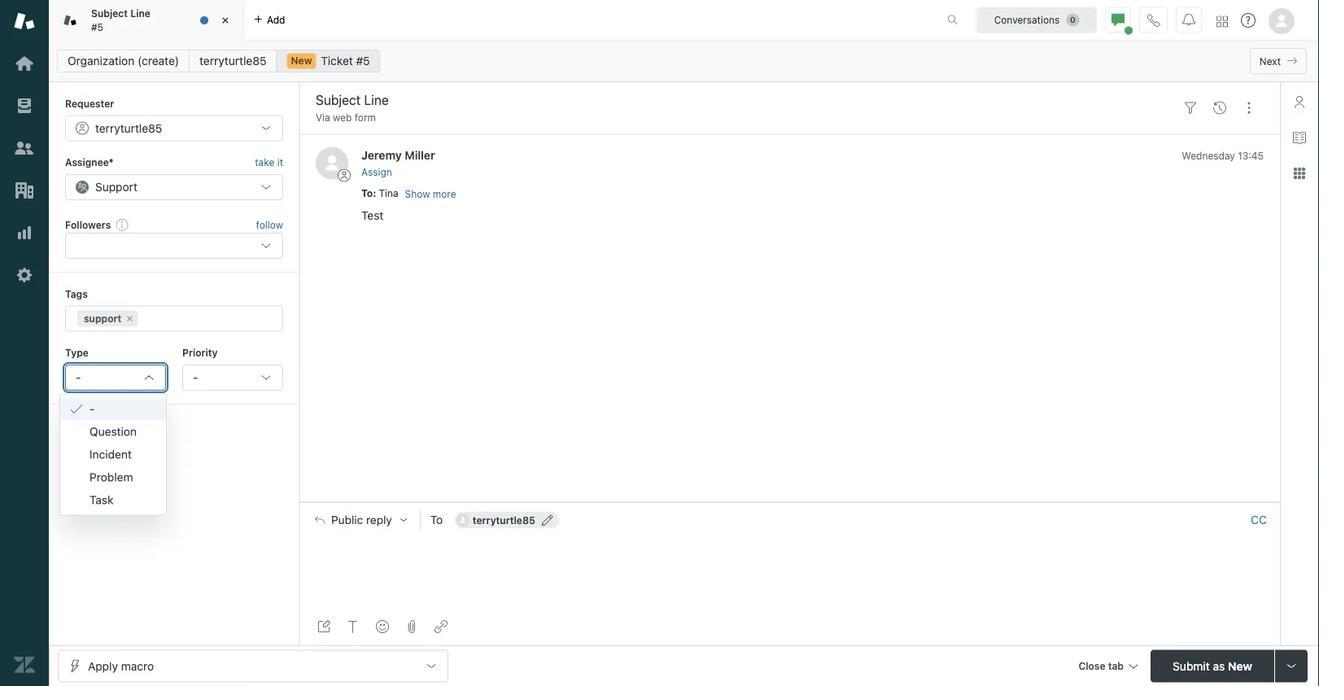Task type: vqa. For each thing, say whether or not it's contained in the screenshot.
topmost Explore
no



Task type: locate. For each thing, give the bounding box(es) containing it.
more
[[433, 188, 456, 200]]

tabs tab list
[[49, 0, 930, 41]]

Wednesday 13:45 text field
[[1182, 150, 1264, 161]]

followers element
[[65, 233, 283, 259]]

via web form
[[316, 112, 376, 123]]

1 - button from the left
[[65, 365, 166, 391]]

#5 inside subject line #5
[[91, 21, 103, 33]]

organization (create) button
[[57, 50, 190, 72]]

add
[[267, 14, 285, 26]]

terryturtle85 right terryturtle85@gmail.com image
[[473, 514, 535, 526]]

organizations image
[[14, 180, 35, 201]]

- button
[[65, 365, 166, 391], [182, 365, 283, 391]]

(create)
[[138, 54, 179, 68]]

get started image
[[14, 53, 35, 74]]

to for to
[[430, 513, 443, 527]]

ticket
[[321, 54, 353, 68]]

ticket actions image
[[1243, 102, 1256, 115]]

assign button
[[361, 165, 392, 180]]

follow
[[256, 219, 283, 230]]

2 vertical spatial terryturtle85
[[473, 514, 535, 526]]

:
[[373, 188, 376, 199]]

- down type
[[76, 371, 81, 384]]

1 horizontal spatial #5
[[356, 54, 370, 68]]

tab
[[49, 0, 244, 41]]

problem option
[[60, 466, 166, 489]]

wednesday 13:45
[[1182, 150, 1264, 161]]

requester element
[[65, 115, 283, 141]]

support
[[95, 180, 138, 194]]

tab
[[1108, 661, 1124, 672]]

to left tina
[[361, 188, 373, 199]]

0 horizontal spatial terryturtle85
[[95, 121, 162, 135]]

take it button
[[255, 154, 283, 171]]

- button for type
[[65, 365, 166, 391]]

0 vertical spatial #5
[[91, 21, 103, 33]]

public reply
[[331, 513, 392, 527]]

tina
[[379, 188, 399, 199]]

#5 down subject
[[91, 21, 103, 33]]

public reply button
[[300, 503, 420, 537]]

take
[[255, 157, 275, 168]]

#5 inside 'secondary' element
[[356, 54, 370, 68]]

- up question
[[90, 402, 95, 416]]

new
[[291, 55, 312, 66], [1228, 659, 1253, 673]]

assignee*
[[65, 157, 114, 168]]

zendesk products image
[[1217, 16, 1228, 27]]

1 vertical spatial terryturtle85
[[95, 121, 162, 135]]

0 horizontal spatial to
[[361, 188, 373, 199]]

1 vertical spatial new
[[1228, 659, 1253, 673]]

new right as
[[1228, 659, 1253, 673]]

1 horizontal spatial terryturtle85
[[199, 54, 267, 68]]

- option
[[60, 398, 166, 421]]

0 horizontal spatial -
[[76, 371, 81, 384]]

0 horizontal spatial new
[[291, 55, 312, 66]]

2 - button from the left
[[182, 365, 283, 391]]

2 horizontal spatial terryturtle85
[[473, 514, 535, 526]]

new left "ticket"
[[291, 55, 312, 66]]

0 vertical spatial to
[[361, 188, 373, 199]]

apps image
[[1294, 167, 1307, 180]]

apply macro
[[88, 659, 154, 673]]

-
[[76, 371, 81, 384], [193, 371, 198, 384], [90, 402, 95, 416]]

insert emojis image
[[376, 620, 389, 633]]

close
[[1079, 661, 1106, 672]]

button displays agent's chat status as online. image
[[1112, 13, 1125, 26]]

2 horizontal spatial -
[[193, 371, 198, 384]]

1 horizontal spatial to
[[430, 513, 443, 527]]

type
[[65, 347, 89, 359]]

1 vertical spatial to
[[430, 513, 443, 527]]

reporting image
[[14, 222, 35, 243]]

terryturtle85
[[199, 54, 267, 68], [95, 121, 162, 135], [473, 514, 535, 526]]

1 vertical spatial #5
[[356, 54, 370, 68]]

main element
[[0, 0, 49, 686]]

support
[[84, 313, 122, 324]]

get help image
[[1241, 13, 1256, 28]]

- for priority
[[193, 371, 198, 384]]

- for type
[[76, 371, 81, 384]]

terryturtle85 inside requester element
[[95, 121, 162, 135]]

form
[[355, 112, 376, 123]]

terryturtle85 down 'requester'
[[95, 121, 162, 135]]

avatar image
[[316, 147, 348, 179]]

0 horizontal spatial - button
[[65, 365, 166, 391]]

#5 right "ticket"
[[356, 54, 370, 68]]

1 horizontal spatial -
[[90, 402, 95, 416]]

notifications image
[[1183, 13, 1196, 26]]

question option
[[60, 421, 166, 443]]

0 horizontal spatial #5
[[91, 21, 103, 33]]

next
[[1260, 55, 1281, 67]]

cc button
[[1251, 513, 1267, 527]]

line
[[130, 8, 151, 19]]

- button down priority
[[182, 365, 283, 391]]

views image
[[14, 95, 35, 116]]

1 horizontal spatial new
[[1228, 659, 1253, 673]]

to
[[361, 188, 373, 199], [430, 513, 443, 527]]

terryturtle85 down close image
[[199, 54, 267, 68]]

conversations button
[[977, 7, 1097, 33]]

terryturtle85@gmail.com image
[[456, 514, 470, 527]]

knowledge image
[[1294, 131, 1307, 144]]

0 vertical spatial terryturtle85
[[199, 54, 267, 68]]

secondary element
[[49, 45, 1320, 77]]

edit user image
[[542, 514, 553, 526]]

format text image
[[347, 620, 360, 633]]

to inside to : tina show more
[[361, 188, 373, 199]]

jeremy
[[361, 148, 402, 162]]

- down priority
[[193, 371, 198, 384]]

1 horizontal spatial - button
[[182, 365, 283, 391]]

info on adding followers image
[[116, 218, 129, 231]]

submit
[[1173, 659, 1210, 673]]

show more button
[[405, 187, 456, 202]]

#5
[[91, 21, 103, 33], [356, 54, 370, 68]]

to left terryturtle85@gmail.com image
[[430, 513, 443, 527]]

0 vertical spatial new
[[291, 55, 312, 66]]

- button up - option
[[65, 365, 166, 391]]



Task type: describe. For each thing, give the bounding box(es) containing it.
cc
[[1251, 513, 1267, 527]]

close tab
[[1079, 661, 1124, 672]]

terryturtle85 link
[[189, 50, 277, 72]]

terryturtle85 for requester
[[95, 121, 162, 135]]

zendesk image
[[14, 654, 35, 676]]

new inside 'secondary' element
[[291, 55, 312, 66]]

customer context image
[[1294, 95, 1307, 108]]

remove image
[[125, 314, 135, 324]]

customers image
[[14, 138, 35, 159]]

close tab button
[[1072, 650, 1145, 685]]

filter image
[[1184, 102, 1197, 115]]

13:45
[[1238, 150, 1264, 161]]

- button for priority
[[182, 365, 283, 391]]

assignee* element
[[65, 174, 283, 200]]

jeremy miller link
[[361, 148, 435, 162]]

macro
[[121, 659, 154, 673]]

conversations
[[995, 14, 1060, 26]]

hide composer image
[[784, 496, 797, 509]]

to : tina show more
[[361, 188, 456, 200]]

follow button
[[256, 217, 283, 232]]

- inside option
[[90, 402, 95, 416]]

add link (cmd k) image
[[435, 620, 448, 633]]

reply
[[366, 513, 392, 527]]

terryturtle85 inside 'secondary' element
[[199, 54, 267, 68]]

followers
[[65, 219, 111, 230]]

incident
[[90, 448, 132, 461]]

tab containing subject line
[[49, 0, 244, 41]]

task option
[[60, 489, 166, 512]]

miller
[[405, 148, 435, 162]]

as
[[1213, 659, 1225, 673]]

zendesk support image
[[14, 11, 35, 32]]

add attachment image
[[405, 620, 418, 633]]

terryturtle85 for to
[[473, 514, 535, 526]]

task
[[90, 493, 114, 507]]

take it
[[255, 157, 283, 168]]

wednesday
[[1182, 150, 1236, 161]]

ticket #5
[[321, 54, 370, 68]]

draft mode image
[[317, 620, 331, 633]]

via
[[316, 112, 330, 123]]

close image
[[217, 12, 234, 28]]

problem
[[90, 471, 133, 484]]

next button
[[1250, 48, 1307, 74]]

priority
[[182, 347, 218, 359]]

to for to : tina show more
[[361, 188, 373, 199]]

organization (create)
[[68, 54, 179, 68]]

it
[[277, 157, 283, 168]]

show
[[405, 188, 430, 200]]

question
[[90, 425, 137, 438]]

submit as new
[[1173, 659, 1253, 673]]

Subject field
[[313, 90, 1173, 110]]

jeremy miller assign
[[361, 148, 435, 178]]

events image
[[1214, 102, 1227, 115]]

assign
[[361, 167, 392, 178]]

admin image
[[14, 265, 35, 286]]

type list box
[[59, 394, 167, 516]]

apply
[[88, 659, 118, 673]]

incident option
[[60, 443, 166, 466]]

organization
[[68, 54, 135, 68]]

requester
[[65, 98, 114, 109]]

subject line #5
[[91, 8, 151, 33]]

subject
[[91, 8, 128, 19]]

public
[[331, 513, 363, 527]]

web
[[333, 112, 352, 123]]

add button
[[244, 0, 295, 40]]

displays possible ticket submission types image
[[1285, 660, 1298, 673]]

tags
[[65, 288, 88, 300]]

test
[[361, 208, 384, 222]]



